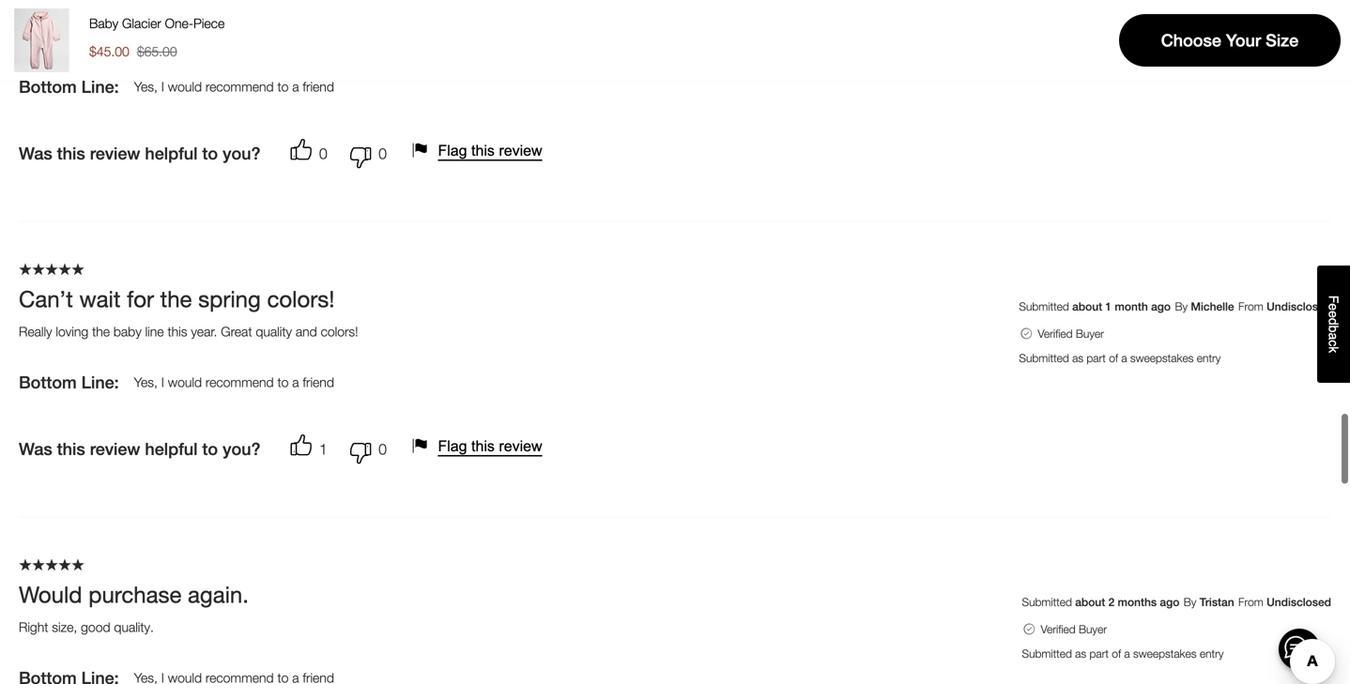 Task type: describe. For each thing, give the bounding box(es) containing it.
about for can't wait for the spring colors!
[[1072, 300, 1103, 313]]

0 vertical spatial sweepstakes
[[1184, 56, 1247, 69]]

submitted about 2 months ago by tristan from undisclosed
[[1022, 596, 1332, 609]]

1 yes, from the top
[[134, 79, 158, 94]]

1 bottom line: from the top
[[19, 77, 119, 97]]

2 bottom from the top
[[19, 373, 77, 393]]

months
[[1118, 596, 1157, 609]]

1 bottom from the top
[[19, 77, 77, 97]]

submitted as part of a sweepstakes entry for again.
[[1022, 648, 1224, 661]]

quality.
[[114, 620, 154, 635]]

2 bottom line: from the top
[[19, 373, 119, 393]]

submitted as part of a sweepstakes entry for for
[[1019, 352, 1221, 365]]

2 e from the top
[[1326, 311, 1341, 318]]

$65.00
[[137, 44, 177, 59]]

and
[[296, 324, 317, 340]]

helpful for 1
[[145, 440, 198, 459]]

https://images.thenorthface.com/is/image/thenorthface/nf0a84mf_rs4_hero?$color swatch$ image
[[9, 8, 73, 72]]

would purchase again.
[[19, 581, 249, 608]]

1 i from the top
[[161, 79, 164, 94]]

0 vertical spatial entry
[[1250, 56, 1274, 69]]

can't wait for the spring colors!
[[19, 286, 335, 312]]

by for would purchase again.
[[1184, 596, 1197, 609]]

flag this review button for 0
[[409, 139, 550, 162]]

buyer for would purchase again.
[[1079, 623, 1107, 636]]

submitted for can't wait for the spring colors!
[[1019, 352, 1069, 365]]

loving
[[56, 324, 88, 340]]

from for would purchase again.
[[1239, 596, 1264, 609]]

$45.00
[[89, 44, 129, 59]]

your
[[1226, 31, 1261, 50]]

0 vertical spatial part
[[1140, 56, 1159, 69]]

would
[[19, 581, 82, 608]]

submitted for would purchase again.
[[1022, 648, 1072, 661]]

glacier
[[122, 15, 161, 31]]

submitted about 1 month ago by michelle from undisclosed
[[1019, 300, 1332, 313]]

size
[[1266, 31, 1299, 50]]

again.
[[188, 581, 249, 608]]

for
[[127, 286, 154, 312]]

kelly
[[1209, 4, 1234, 17]]

verified buyer for can't wait for the spring colors!
[[1038, 327, 1104, 340]]

2 recommend from the top
[[206, 375, 274, 390]]

0 vertical spatial submitted as part of a sweepstakes entry
[[1073, 56, 1274, 69]]

baby
[[89, 15, 118, 31]]

perfect
[[19, 28, 59, 44]]

f e e d b a c k
[[1326, 296, 1341, 353]]

you? for 1
[[223, 440, 261, 459]]

1 yes, i would recommend to a friend from the top
[[134, 79, 334, 94]]

line
[[145, 324, 164, 340]]

0 vertical spatial verified
[[1091, 32, 1126, 45]]

1 horizontal spatial 1
[[1106, 300, 1112, 313]]

can't
[[19, 286, 73, 312]]

choose your size button
[[1119, 14, 1341, 67]]

michelle
[[1191, 300, 1234, 313]]

was for 0
[[19, 144, 52, 163]]

2 would from the top
[[168, 375, 202, 390]]

year.
[[191, 324, 217, 340]]

purchase
[[88, 581, 182, 608]]

baby glacier one-piece
[[89, 15, 225, 31]]

2 yes, from the top
[[134, 375, 158, 390]]

verified for can't wait for the spring colors!
[[1038, 327, 1073, 340]]

size,
[[52, 620, 77, 635]]

perfect fit.
[[19, 28, 76, 44]]

sweepstakes for again.
[[1133, 648, 1197, 661]]

as for for
[[1072, 352, 1084, 365]]

great
[[221, 324, 252, 340]]

baby
[[114, 324, 142, 340]]

was this review helpful to you? for 0
[[19, 144, 261, 163]]

2
[[1109, 596, 1115, 609]]

1 friend from the top
[[303, 79, 334, 94]]

1 inside 1 button
[[319, 440, 327, 458]]

one-
[[165, 15, 193, 31]]

f
[[1326, 296, 1341, 304]]

23
[[1126, 4, 1138, 17]]

buyer for can't wait for the spring colors!
[[1076, 327, 1104, 340]]

1 recommend from the top
[[206, 79, 274, 94]]

by for can't wait for the spring colors!
[[1175, 300, 1188, 313]]

1 from from the top
[[1239, 4, 1264, 17]]

0 for 1
[[379, 440, 387, 458]]

verified for would purchase again.
[[1041, 623, 1076, 636]]

part for for
[[1087, 352, 1106, 365]]

f e e d b a c k button
[[1317, 266, 1350, 383]]

from for can't wait for the spring colors!
[[1239, 300, 1264, 313]]



Task type: locate. For each thing, give the bounding box(es) containing it.
0 vertical spatial yes, i would recommend to a friend
[[134, 79, 334, 94]]

from right michelle
[[1239, 300, 1264, 313]]

flag for 1
[[438, 438, 467, 455]]

2 vertical spatial entry
[[1200, 648, 1224, 661]]

1 undisclosed from the top
[[1267, 4, 1332, 17]]

yes, down line
[[134, 375, 158, 390]]

ago
[[1169, 4, 1189, 17], [1151, 300, 1171, 313], [1160, 596, 1180, 609]]

1 vertical spatial line:
[[81, 373, 119, 393]]

0 button
[[291, 135, 335, 172], [335, 135, 394, 172], [335, 431, 394, 468]]

part
[[1140, 56, 1159, 69], [1087, 352, 1106, 365], [1090, 648, 1109, 661]]

about left month
[[1072, 300, 1103, 313]]

0 vertical spatial as
[[1126, 56, 1137, 69]]

2 flag from the top
[[438, 438, 467, 455]]

fit.
[[63, 28, 76, 44]]

as for again.
[[1075, 648, 1087, 661]]

1 vertical spatial recommend
[[206, 375, 274, 390]]

1 button
[[291, 431, 335, 468]]

1 vertical spatial flag
[[438, 438, 467, 455]]

23 days ago by kelly from undisclosed
[[1126, 4, 1332, 17]]

0 vertical spatial recommend
[[206, 79, 274, 94]]

was this review helpful to you? for 1
[[19, 440, 261, 459]]

1 vertical spatial 1
[[319, 440, 327, 458]]

choose your size
[[1161, 31, 1299, 50]]

really
[[19, 324, 52, 340]]

2 vertical spatial part
[[1090, 648, 1109, 661]]

1 horizontal spatial the
[[160, 286, 192, 312]]

0 vertical spatial bottom
[[19, 77, 77, 97]]

1 vertical spatial undisclosed
[[1267, 300, 1332, 313]]

would
[[168, 79, 202, 94], [168, 375, 202, 390]]

about left 2
[[1075, 596, 1105, 609]]

was this review helpful to you?
[[19, 144, 261, 163], [19, 440, 261, 459]]

0 vertical spatial verified buyer
[[1091, 32, 1158, 45]]

1 was this review helpful to you? from the top
[[19, 144, 261, 163]]

2 vertical spatial as
[[1075, 648, 1087, 661]]

colors! right and in the left of the page
[[321, 324, 358, 340]]

sweepstakes down submitted about 1 month ago by michelle from undisclosed
[[1130, 352, 1194, 365]]

wait
[[79, 286, 121, 312]]

1 vertical spatial bottom line:
[[19, 373, 119, 393]]

c
[[1326, 340, 1341, 347]]

line:
[[81, 77, 119, 97], [81, 373, 119, 393]]

0 vertical spatial ago
[[1169, 4, 1189, 17]]

1 was from the top
[[19, 144, 52, 163]]

2 vertical spatial undisclosed
[[1267, 596, 1332, 609]]

was for 1
[[19, 440, 52, 459]]

1 vertical spatial verified buyer
[[1038, 327, 1104, 340]]

1 you? from the top
[[223, 144, 261, 163]]

0 vertical spatial by
[[1193, 4, 1206, 17]]

1 vertical spatial you?
[[223, 440, 261, 459]]

was
[[19, 144, 52, 163], [19, 440, 52, 459]]

1 line: from the top
[[81, 77, 119, 97]]

a
[[1175, 56, 1181, 69], [292, 79, 299, 94], [1326, 333, 1341, 340], [1121, 352, 1127, 365], [292, 375, 299, 390], [1124, 648, 1130, 661]]

colors!
[[267, 286, 335, 312], [321, 324, 358, 340]]

helpful for 0
[[145, 144, 198, 163]]

good
[[81, 620, 110, 635]]

entry for again.
[[1200, 648, 1224, 661]]

d
[[1326, 318, 1341, 326]]

1 vertical spatial of
[[1109, 352, 1118, 365]]

submitted as part of a sweepstakes entry down 2
[[1022, 648, 1224, 661]]

1 vertical spatial verified
[[1038, 327, 1073, 340]]

submitted
[[1073, 56, 1123, 69], [1019, 300, 1069, 313], [1019, 352, 1069, 365], [1022, 596, 1072, 609], [1022, 648, 1072, 661]]

buyer down submitted about 1 month ago by michelle from undisclosed
[[1076, 327, 1104, 340]]

flag this review button
[[409, 139, 550, 162], [409, 435, 550, 458]]

yes, i would recommend to a friend down piece
[[134, 79, 334, 94]]

submitted as part of a sweepstakes entry down month
[[1019, 352, 1221, 365]]

part for again.
[[1090, 648, 1109, 661]]

2 line: from the top
[[81, 373, 119, 393]]

2 vertical spatial of
[[1112, 648, 1121, 661]]

1 vertical spatial entry
[[1197, 352, 1221, 365]]

of down 2
[[1112, 648, 1121, 661]]

review
[[499, 142, 542, 159], [90, 144, 140, 163], [499, 438, 542, 455], [90, 440, 140, 459]]

bottom down really
[[19, 373, 77, 393]]

month
[[1115, 300, 1148, 313]]

would down really loving the baby line this year. great quality and colors!
[[168, 375, 202, 390]]

e up b
[[1326, 311, 1341, 318]]

about
[[1072, 300, 1103, 313], [1075, 596, 1105, 609]]

1 vertical spatial yes, i would recommend to a friend
[[134, 375, 334, 390]]

i
[[161, 79, 164, 94], [161, 375, 164, 390]]

0 vertical spatial the
[[160, 286, 192, 312]]

right size, good quality.
[[19, 620, 154, 635]]

of down the choose
[[1163, 56, 1172, 69]]

2 vertical spatial submitted as part of a sweepstakes entry
[[1022, 648, 1224, 661]]

yes,
[[134, 79, 158, 94], [134, 375, 158, 390]]

0 button for 0
[[335, 135, 394, 172]]

0 vertical spatial buyer
[[1129, 32, 1158, 45]]

ago right days
[[1169, 4, 1189, 17]]

0 vertical spatial of
[[1163, 56, 1172, 69]]

entry down your
[[1250, 56, 1274, 69]]

entry
[[1250, 56, 1274, 69], [1197, 352, 1221, 365], [1200, 648, 1224, 661]]

flag for 0
[[438, 142, 467, 159]]

1 vertical spatial colors!
[[321, 324, 358, 340]]

1 vertical spatial bottom
[[19, 373, 77, 393]]

0
[[319, 145, 327, 163], [379, 145, 387, 163], [379, 440, 387, 458]]

2 vertical spatial verified buyer
[[1041, 623, 1107, 636]]

bottom line: down fit.
[[19, 77, 119, 97]]

undisclosed for can't wait for the spring colors!
[[1267, 300, 1332, 313]]

2 vertical spatial verified
[[1041, 623, 1076, 636]]

b
[[1326, 326, 1341, 333]]

verified buyer
[[1091, 32, 1158, 45], [1038, 327, 1104, 340], [1041, 623, 1107, 636]]

of down month
[[1109, 352, 1118, 365]]

really loving the baby line this year. great quality and colors!
[[19, 324, 358, 340]]

1
[[1106, 300, 1112, 313], [319, 440, 327, 458]]

flag this review for 0
[[438, 142, 542, 159]]

from
[[1239, 4, 1264, 17], [1239, 300, 1264, 313], [1239, 596, 1264, 609]]

0 vertical spatial colors!
[[267, 286, 335, 312]]

the up really loving the baby line this year. great quality and colors!
[[160, 286, 192, 312]]

1 e from the top
[[1326, 304, 1341, 311]]

by left the tristan
[[1184, 596, 1197, 609]]

1 vertical spatial from
[[1239, 300, 1264, 313]]

2 flag this review from the top
[[438, 438, 542, 455]]

0 vertical spatial from
[[1239, 4, 1264, 17]]

0 horizontal spatial 1
[[319, 440, 327, 458]]

0 vertical spatial was
[[19, 144, 52, 163]]

0 vertical spatial friend
[[303, 79, 334, 94]]

i down line
[[161, 375, 164, 390]]

2 vertical spatial from
[[1239, 596, 1264, 609]]

yes, i would recommend to a friend
[[134, 79, 334, 94], [134, 375, 334, 390]]

of for again.
[[1112, 648, 1121, 661]]

ago for can't wait for the spring colors!
[[1151, 300, 1171, 313]]

0 vertical spatial flag
[[438, 142, 467, 159]]

would down $65.00 in the top of the page
[[168, 79, 202, 94]]

1 vertical spatial helpful
[[145, 440, 198, 459]]

2 you? from the top
[[223, 440, 261, 459]]

3 from from the top
[[1239, 596, 1264, 609]]

1 flag this review from the top
[[438, 142, 542, 159]]

2 was from the top
[[19, 440, 52, 459]]

1 flag from the top
[[438, 142, 467, 159]]

submitted for perfect fit.
[[1073, 56, 1123, 69]]

2 friend from the top
[[303, 375, 334, 390]]

of for for
[[1109, 352, 1118, 365]]

recommend
[[206, 79, 274, 94], [206, 375, 274, 390]]

entry down michelle
[[1197, 352, 1221, 365]]

2 from from the top
[[1239, 300, 1264, 313]]

k
[[1326, 347, 1341, 353]]

line: down $45.00
[[81, 77, 119, 97]]

1 vertical spatial the
[[92, 324, 110, 340]]

0 vertical spatial about
[[1072, 300, 1103, 313]]

line: down baby
[[81, 373, 119, 393]]

spring
[[198, 286, 261, 312]]

quality
[[256, 324, 292, 340]]

1 vertical spatial yes,
[[134, 375, 158, 390]]

0 vertical spatial would
[[168, 79, 202, 94]]

flag
[[438, 142, 467, 159], [438, 438, 467, 455]]

1 vertical spatial would
[[168, 375, 202, 390]]

ago right month
[[1151, 300, 1171, 313]]

0 vertical spatial 1
[[1106, 300, 1112, 313]]

1 vertical spatial flag this review button
[[409, 435, 550, 458]]

a inside button
[[1326, 333, 1341, 340]]

flag this review
[[438, 142, 542, 159], [438, 438, 542, 455]]

1 flag this review button from the top
[[409, 139, 550, 162]]

i down $65.00 in the top of the page
[[161, 79, 164, 94]]

0 vertical spatial undisclosed
[[1267, 4, 1332, 17]]

1 vertical spatial sweepstakes
[[1130, 352, 1194, 365]]

2 i from the top
[[161, 375, 164, 390]]

bottom down https://images.thenorthface.com/is/image/thenorthface/nf0a84mf_rs4_hero?$color swatch$
[[19, 77, 77, 97]]

to
[[277, 79, 289, 94], [202, 144, 218, 163], [277, 375, 289, 390], [202, 440, 218, 459]]

you? for 0
[[223, 144, 261, 163]]

colors! up and in the left of the page
[[267, 286, 335, 312]]

1 vertical spatial about
[[1075, 596, 1105, 609]]

0 vertical spatial flag this review
[[438, 142, 542, 159]]

about for would purchase again.
[[1075, 596, 1105, 609]]

undisclosed up size
[[1267, 4, 1332, 17]]

2 yes, i would recommend to a friend from the top
[[134, 375, 334, 390]]

buyer down days
[[1129, 32, 1158, 45]]

of
[[1163, 56, 1172, 69], [1109, 352, 1118, 365], [1112, 648, 1121, 661]]

1 vertical spatial as
[[1072, 352, 1084, 365]]

entry for for
[[1197, 352, 1221, 365]]

2 vertical spatial by
[[1184, 596, 1197, 609]]

2 undisclosed from the top
[[1267, 300, 1332, 313]]

the
[[160, 286, 192, 312], [92, 324, 110, 340]]

0 vertical spatial you?
[[223, 144, 261, 163]]

undisclosed
[[1267, 4, 1332, 17], [1267, 300, 1332, 313], [1267, 596, 1332, 609]]

friend
[[303, 79, 334, 94], [303, 375, 334, 390]]

choose
[[1161, 31, 1222, 50]]

the left baby
[[92, 324, 110, 340]]

piece
[[193, 15, 225, 31]]

undisclosed right the tristan
[[1267, 596, 1332, 609]]

0 vertical spatial bottom line:
[[19, 77, 119, 97]]

buyer
[[1129, 32, 1158, 45], [1076, 327, 1104, 340], [1079, 623, 1107, 636]]

1 vertical spatial buyer
[[1076, 327, 1104, 340]]

2 vertical spatial sweepstakes
[[1133, 648, 1197, 661]]

1 vertical spatial was
[[19, 440, 52, 459]]

undisclosed up d
[[1267, 300, 1332, 313]]

1 vertical spatial flag this review
[[438, 438, 542, 455]]

3 undisclosed from the top
[[1267, 596, 1332, 609]]

1 would from the top
[[168, 79, 202, 94]]

undisclosed for would purchase again.
[[1267, 596, 1332, 609]]

submitted as part of a sweepstakes entry down the choose
[[1073, 56, 1274, 69]]

2 was this review helpful to you? from the top
[[19, 440, 261, 459]]

sweepstakes for for
[[1130, 352, 1194, 365]]

verified buyer for would purchase again.
[[1041, 623, 1107, 636]]

0 for 0
[[379, 145, 387, 163]]

sweepstakes down 'choose your size' at right
[[1184, 56, 1247, 69]]

verified
[[1091, 32, 1126, 45], [1038, 327, 1073, 340], [1041, 623, 1076, 636]]

1 vertical spatial i
[[161, 375, 164, 390]]

recommend down great on the left of the page
[[206, 375, 274, 390]]

0 vertical spatial i
[[161, 79, 164, 94]]

days
[[1142, 4, 1166, 17]]

1 vertical spatial by
[[1175, 300, 1188, 313]]

0 vertical spatial yes,
[[134, 79, 158, 94]]

tristan
[[1200, 596, 1234, 609]]

as
[[1126, 56, 1137, 69], [1072, 352, 1084, 365], [1075, 648, 1087, 661]]

0 vertical spatial line:
[[81, 77, 119, 97]]

flag this review for 1
[[438, 438, 542, 455]]

bottom line:
[[19, 77, 119, 97], [19, 373, 119, 393]]

1 vertical spatial friend
[[303, 375, 334, 390]]

bottom line: down the loving
[[19, 373, 119, 393]]

ago right months
[[1160, 596, 1180, 609]]

you?
[[223, 144, 261, 163], [223, 440, 261, 459]]

from right the tristan
[[1239, 596, 1264, 609]]

recommend down piece
[[206, 79, 274, 94]]

yes, down $65.00 in the top of the page
[[134, 79, 158, 94]]

sweepstakes
[[1184, 56, 1247, 69], [1130, 352, 1194, 365], [1133, 648, 1197, 661]]

by left kelly at the right top of the page
[[1193, 4, 1206, 17]]

yes, i would recommend to a friend down great on the left of the page
[[134, 375, 334, 390]]

2 vertical spatial buyer
[[1079, 623, 1107, 636]]

0 horizontal spatial the
[[92, 324, 110, 340]]

sweepstakes down submitted about 2 months ago by tristan from undisclosed
[[1133, 648, 1197, 661]]

this
[[471, 142, 495, 159], [57, 144, 85, 163], [168, 324, 187, 340], [471, 438, 495, 455], [57, 440, 85, 459]]

right
[[19, 620, 48, 635]]

by left michelle
[[1175, 300, 1188, 313]]

bottom
[[19, 77, 77, 97], [19, 373, 77, 393]]

2 helpful from the top
[[145, 440, 198, 459]]

1 vertical spatial ago
[[1151, 300, 1171, 313]]

0 button for 1
[[335, 431, 394, 468]]

2 flag this review button from the top
[[409, 435, 550, 458]]

1 vertical spatial submitted as part of a sweepstakes entry
[[1019, 352, 1221, 365]]

flag this review button for 1
[[409, 435, 550, 458]]

buyer down submitted about 2 months ago by tristan from undisclosed
[[1079, 623, 1107, 636]]

submitted as part of a sweepstakes entry
[[1073, 56, 1274, 69], [1019, 352, 1221, 365], [1022, 648, 1224, 661]]

1 vertical spatial part
[[1087, 352, 1106, 365]]

ago for would purchase again.
[[1160, 596, 1180, 609]]

by
[[1193, 4, 1206, 17], [1175, 300, 1188, 313], [1184, 596, 1197, 609]]

0 vertical spatial flag this review button
[[409, 139, 550, 162]]

1 helpful from the top
[[145, 144, 198, 163]]

from right kelly at the right top of the page
[[1239, 4, 1264, 17]]

entry down the tristan
[[1200, 648, 1224, 661]]

e
[[1326, 304, 1341, 311], [1326, 311, 1341, 318]]

2 vertical spatial ago
[[1160, 596, 1180, 609]]

0 vertical spatial helpful
[[145, 144, 198, 163]]

1 vertical spatial was this review helpful to you?
[[19, 440, 261, 459]]

e up d
[[1326, 304, 1341, 311]]

0 vertical spatial was this review helpful to you?
[[19, 144, 261, 163]]

helpful
[[145, 144, 198, 163], [145, 440, 198, 459]]



Task type: vqa. For each thing, say whether or not it's contained in the screenshot.
"Sort: Relevance"
no



